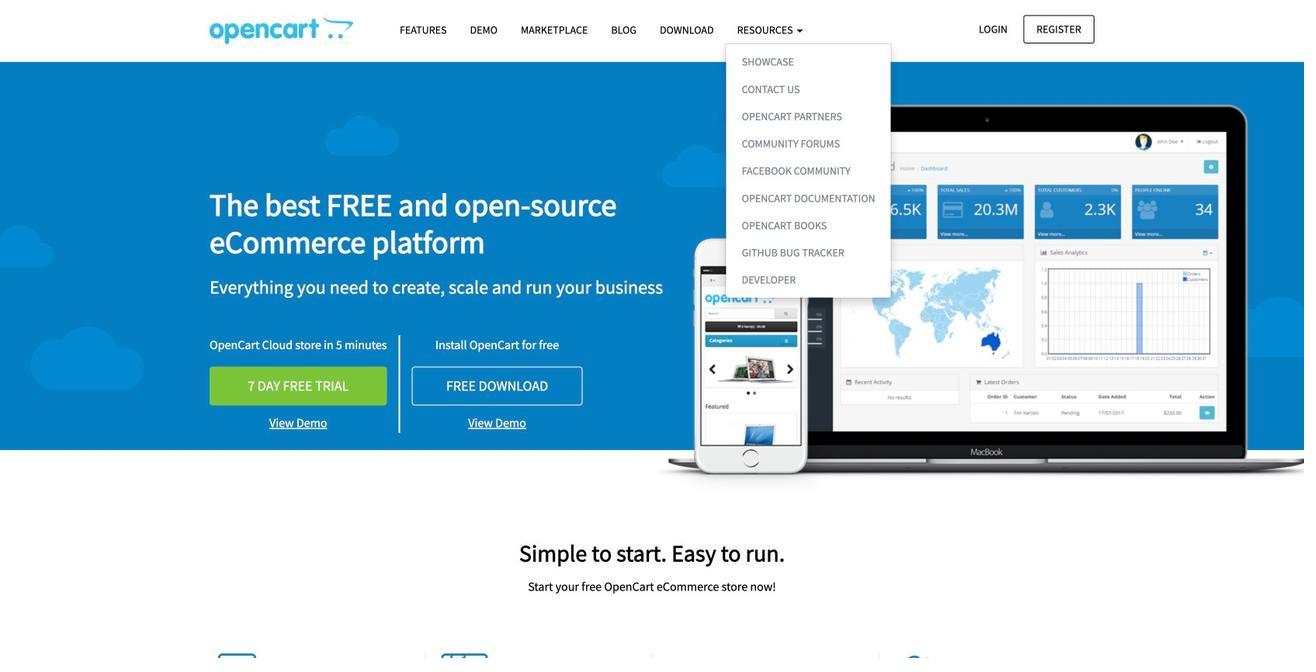 Task type: describe. For each thing, give the bounding box(es) containing it.
opencart - open source shopping cart solution image
[[210, 16, 353, 44]]



Task type: vqa. For each thing, say whether or not it's contained in the screenshot.
'OpenCart - Open Source Shopping Cart Solution' image
yes



